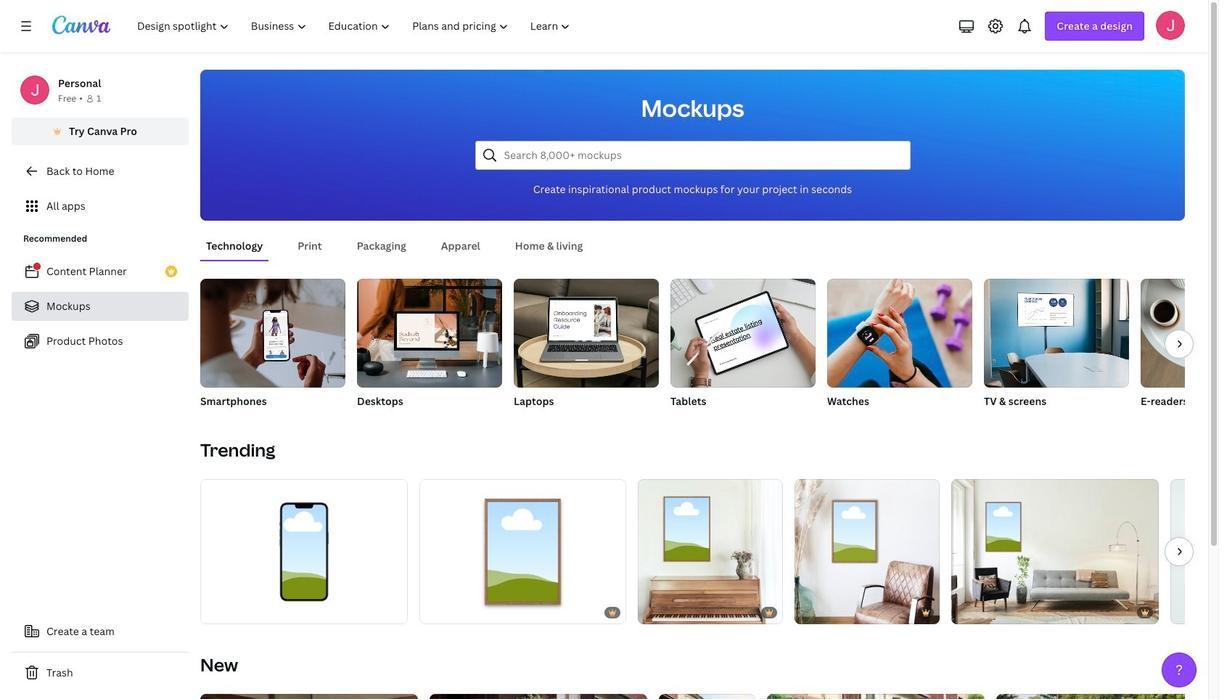 Task type: locate. For each thing, give the bounding box(es) containing it.
group
[[200, 279, 346, 409], [200, 279, 346, 388], [357, 279, 502, 409], [357, 279, 502, 388], [514, 279, 659, 409], [671, 279, 816, 409], [828, 279, 973, 409], [828, 279, 973, 388], [985, 279, 1130, 409], [985, 279, 1130, 388], [1141, 279, 1220, 409], [200, 479, 408, 624], [419, 479, 627, 624], [638, 479, 784, 624], [795, 479, 941, 624], [952, 479, 1160, 624]]

Label search field
[[504, 142, 901, 169]]

james peterson image
[[1157, 11, 1186, 40]]

top level navigation element
[[128, 12, 583, 41]]

list
[[12, 257, 189, 356]]



Task type: vqa. For each thing, say whether or not it's contained in the screenshot.
The beginner's guide to small-business marketing online at bottom right
no



